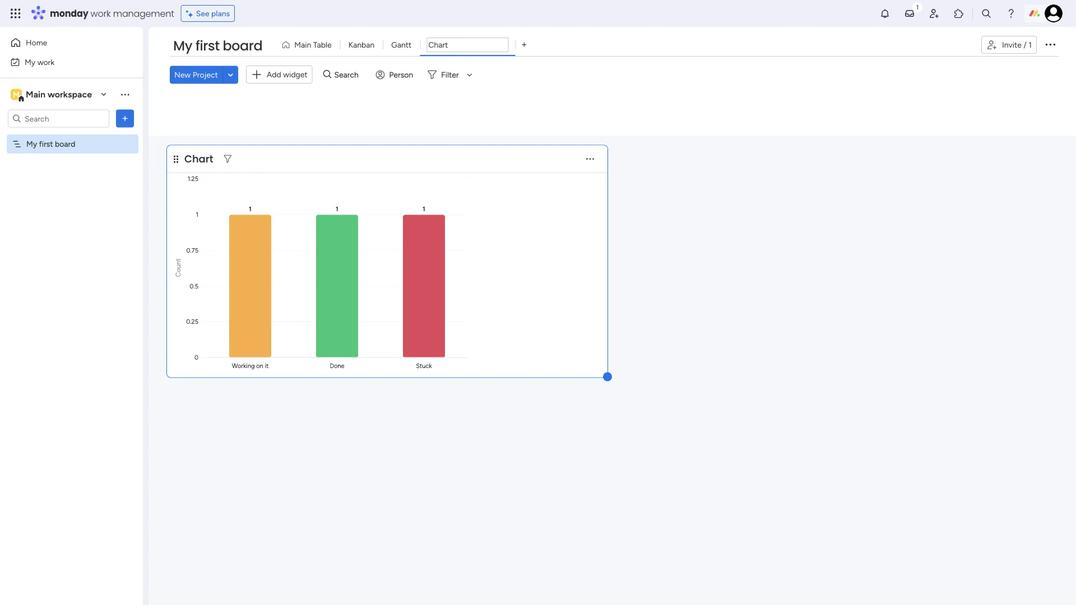 Task type: describe. For each thing, give the bounding box(es) containing it.
m
[[13, 90, 20, 99]]

new project button
[[170, 66, 223, 84]]

select product image
[[10, 8, 21, 19]]

gantt button
[[383, 36, 420, 54]]

v2 search image
[[323, 68, 332, 81]]

/
[[1024, 40, 1027, 50]]

see
[[196, 9, 210, 18]]

monday work management
[[50, 7, 174, 20]]

main for main table
[[295, 40, 311, 50]]

board inside my first board "field"
[[223, 36, 263, 55]]

add widget
[[267, 70, 308, 79]]

add view image
[[522, 41, 527, 49]]

search everything image
[[981, 8, 993, 19]]

person button
[[371, 66, 420, 84]]

my first board inside list box
[[26, 139, 75, 149]]

v2 funnel image
[[224, 155, 232, 163]]

1
[[1029, 40, 1032, 50]]

invite / 1
[[1003, 40, 1032, 50]]

work for my
[[37, 57, 54, 67]]

filter button
[[423, 66, 476, 84]]

see plans
[[196, 9, 230, 18]]

new
[[174, 70, 191, 79]]

my work
[[25, 57, 54, 67]]

widget
[[283, 70, 308, 79]]

home button
[[7, 34, 121, 52]]

workspace
[[48, 89, 92, 100]]

see plans button
[[181, 5, 235, 22]]

gantt
[[392, 40, 412, 50]]

kanban button
[[340, 36, 383, 54]]

workspace options image
[[119, 89, 131, 100]]

notifications image
[[880, 8, 891, 19]]

first inside list box
[[39, 139, 53, 149]]

chart main content
[[149, 136, 1077, 606]]

invite / 1 button
[[982, 36, 1037, 54]]

work for monday
[[91, 7, 111, 20]]

invite members image
[[929, 8, 940, 19]]

help image
[[1006, 8, 1017, 19]]

my inside "field"
[[173, 36, 192, 55]]

board inside my first board list box
[[55, 139, 75, 149]]

workspace image
[[11, 88, 22, 101]]

main workspace
[[26, 89, 92, 100]]



Task type: locate. For each thing, give the bounding box(es) containing it.
0 vertical spatial my first board
[[173, 36, 263, 55]]

my first board list box
[[0, 132, 143, 305]]

1 vertical spatial my
[[25, 57, 35, 67]]

my inside 'button'
[[25, 57, 35, 67]]

0 horizontal spatial main
[[26, 89, 45, 100]]

dapulse drag handle 3 image
[[174, 155, 178, 163]]

main inside main table "button"
[[295, 40, 311, 50]]

Search field
[[332, 67, 365, 83]]

1 vertical spatial my first board
[[26, 139, 75, 149]]

add widget button
[[246, 66, 313, 84]]

0 horizontal spatial work
[[37, 57, 54, 67]]

main left table
[[295, 40, 311, 50]]

0 vertical spatial board
[[223, 36, 263, 55]]

main
[[295, 40, 311, 50], [26, 89, 45, 100]]

invite
[[1003, 40, 1022, 50]]

Search in workspace field
[[24, 112, 94, 125]]

board down search in workspace field at the left of page
[[55, 139, 75, 149]]

1 horizontal spatial first
[[196, 36, 220, 55]]

1 horizontal spatial my first board
[[173, 36, 263, 55]]

monday
[[50, 7, 88, 20]]

arrow down image
[[463, 68, 476, 81]]

more dots image
[[587, 155, 594, 163]]

1 vertical spatial work
[[37, 57, 54, 67]]

kanban
[[349, 40, 375, 50]]

inbox image
[[905, 8, 916, 19]]

0 vertical spatial main
[[295, 40, 311, 50]]

angle down image
[[228, 71, 233, 79]]

my first board inside "field"
[[173, 36, 263, 55]]

None field
[[427, 38, 509, 52]]

1 horizontal spatial work
[[91, 7, 111, 20]]

my first board
[[173, 36, 263, 55], [26, 139, 75, 149]]

main for main workspace
[[26, 89, 45, 100]]

new project
[[174, 70, 218, 79]]

my
[[173, 36, 192, 55], [25, 57, 35, 67], [26, 139, 37, 149]]

first up project
[[196, 36, 220, 55]]

2 vertical spatial my
[[26, 139, 37, 149]]

my up new
[[173, 36, 192, 55]]

john smith image
[[1045, 4, 1063, 22]]

first
[[196, 36, 220, 55], [39, 139, 53, 149]]

project
[[193, 70, 218, 79]]

my inside list box
[[26, 139, 37, 149]]

My first board field
[[170, 36, 265, 56]]

1 vertical spatial main
[[26, 89, 45, 100]]

1 image
[[913, 1, 923, 13]]

filter
[[441, 70, 459, 79]]

board up angle down icon
[[223, 36, 263, 55]]

plans
[[211, 9, 230, 18]]

0 horizontal spatial board
[[55, 139, 75, 149]]

1 horizontal spatial main
[[295, 40, 311, 50]]

main inside workspace selection element
[[26, 89, 45, 100]]

my first board up project
[[173, 36, 263, 55]]

work
[[91, 7, 111, 20], [37, 57, 54, 67]]

0 vertical spatial first
[[196, 36, 220, 55]]

options image
[[119, 113, 131, 124]]

0 vertical spatial my
[[173, 36, 192, 55]]

work down home
[[37, 57, 54, 67]]

apps image
[[954, 8, 965, 19]]

my first board down search in workspace field at the left of page
[[26, 139, 75, 149]]

0 horizontal spatial my first board
[[26, 139, 75, 149]]

work right monday
[[91, 7, 111, 20]]

main table button
[[277, 36, 340, 54]]

workspace selection element
[[11, 88, 94, 102]]

work inside 'button'
[[37, 57, 54, 67]]

home
[[26, 38, 47, 47]]

1 horizontal spatial board
[[223, 36, 263, 55]]

main table
[[295, 40, 332, 50]]

add
[[267, 70, 281, 79]]

0 horizontal spatial first
[[39, 139, 53, 149]]

option
[[0, 134, 143, 136]]

management
[[113, 7, 174, 20]]

person
[[389, 70, 413, 79]]

board
[[223, 36, 263, 55], [55, 139, 75, 149]]

options image
[[1044, 37, 1058, 51]]

my down search in workspace field at the left of page
[[26, 139, 37, 149]]

main right workspace icon
[[26, 89, 45, 100]]

my down home
[[25, 57, 35, 67]]

chart
[[184, 152, 213, 166]]

1 vertical spatial first
[[39, 139, 53, 149]]

my work button
[[7, 53, 121, 71]]

0 vertical spatial work
[[91, 7, 111, 20]]

table
[[313, 40, 332, 50]]

first down search in workspace field at the left of page
[[39, 139, 53, 149]]

1 vertical spatial board
[[55, 139, 75, 149]]

first inside "field"
[[196, 36, 220, 55]]



Task type: vqa. For each thing, say whether or not it's contained in the screenshot.
middle homepage
no



